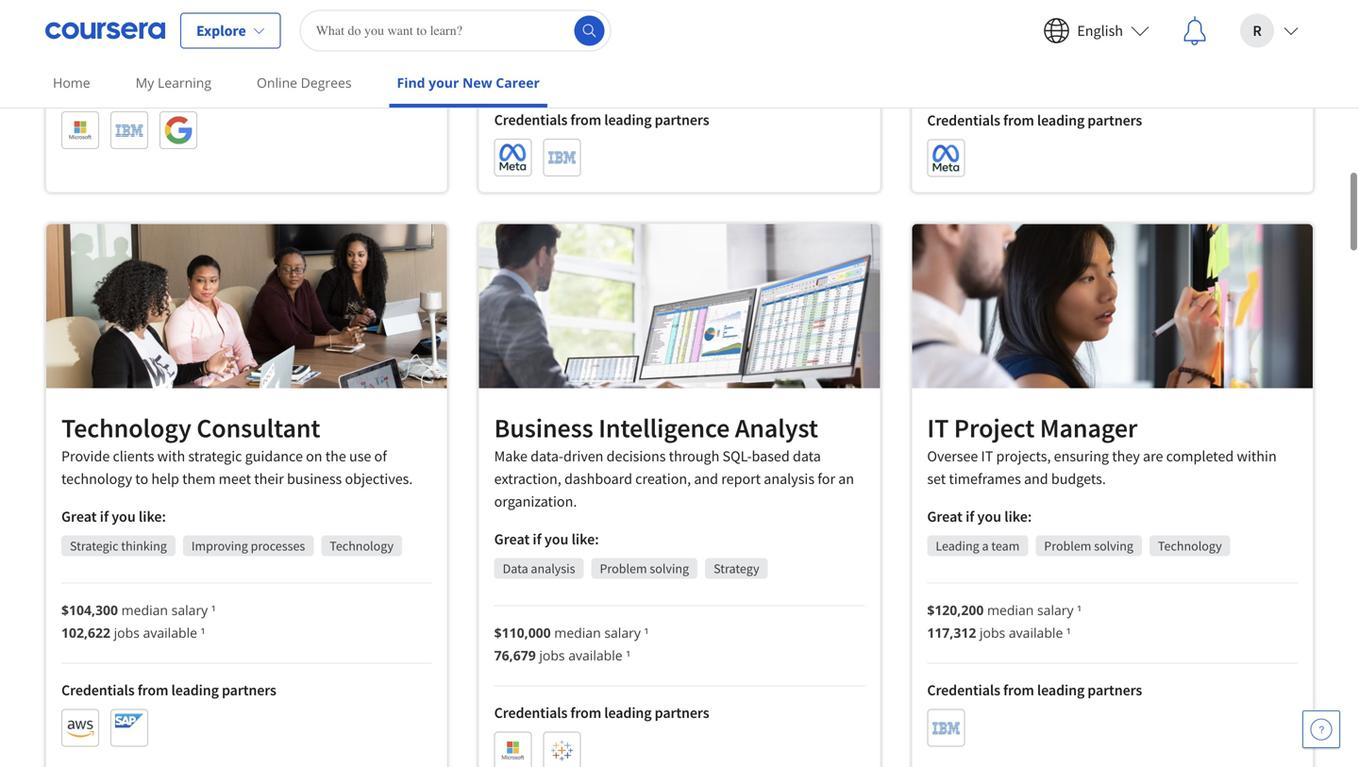 Task type: describe. For each thing, give the bounding box(es) containing it.
guidance
[[245, 447, 303, 466]]

business
[[495, 412, 594, 445]]

from down $104,300 median salary ¹ 102,622 jobs available ¹
[[138, 681, 169, 700]]

explore button
[[180, 13, 281, 49]]

report
[[722, 470, 761, 489]]

from down $120,200 median salary ¹ 117,312 jobs available ¹ in the bottom of the page
[[1004, 682, 1035, 700]]

r button
[[1226, 0, 1315, 61]]

problem for intelligence
[[600, 561, 647, 578]]

english
[[1078, 21, 1124, 40]]

median salary ¹ jobs available ¹
[[536, 31, 649, 71]]

salary for $120,200 median salary ¹ 117,312 jobs available ¹
[[1038, 602, 1074, 620]]

$120,200 median salary ¹ 117,312 jobs available ¹
[[928, 602, 1082, 642]]

creation,
[[636, 470, 691, 489]]

find
[[397, 74, 425, 92]]

leading down $104,300 median salary ¹ 102,622 jobs available ¹
[[171, 681, 219, 700]]

driven
[[564, 447, 604, 466]]

sql-
[[723, 447, 752, 466]]

leading down $120,200 median salary ¹ 117,312 jobs available ¹ in the bottom of the page
[[1038, 682, 1085, 700]]

salary for $110,000 median salary ¹ 76,679 jobs available ¹
[[605, 624, 641, 642]]

my
[[136, 74, 154, 92]]

data analysis
[[503, 561, 576, 578]]

median inside median salary ¹ jobs available ¹
[[555, 31, 601, 48]]

147,973
[[61, 26, 110, 44]]

learning
[[158, 74, 212, 92]]

timeframes
[[949, 470, 1022, 489]]

credentials from leading partners down $110,000 median salary ¹ 76,679 jobs available ¹ at bottom
[[495, 704, 710, 723]]

technology for it project manager
[[1159, 538, 1223, 555]]

salary for $119,700 median salary ¹ 147,973 jobs available ¹
[[172, 3, 208, 21]]

with
[[157, 447, 185, 466]]

$104,300
[[61, 601, 118, 619]]

technology inside technology consultant provide clients with strategic guidance on the use of technology to help them meet their business objectives.
[[61, 412, 191, 445]]

76,679
[[495, 647, 536, 665]]

great for it
[[928, 508, 963, 527]]

home link
[[45, 61, 98, 104]]

salary for $104,300 median salary ¹ 102,622 jobs available ¹
[[172, 601, 208, 619]]

available for business
[[569, 647, 623, 665]]

117,312
[[928, 624, 977, 642]]

like: for consultant
[[139, 508, 166, 526]]

home
[[53, 74, 90, 92]]

set
[[928, 470, 946, 489]]

$110,000
[[495, 624, 551, 642]]

from down $119,700 median salary ¹ 147,973 jobs available ¹
[[138, 83, 169, 102]]

great if you like: for technology
[[61, 508, 166, 526]]

data
[[503, 561, 528, 578]]

leading a team
[[936, 538, 1020, 555]]

credentials from leading partners down $104,300 median salary ¹ 102,622 jobs available ¹
[[61, 681, 277, 700]]

through
[[669, 447, 720, 466]]

clients
[[113, 447, 154, 466]]

$120,200
[[928, 602, 984, 620]]

make
[[495, 447, 528, 466]]

find your new career link
[[390, 61, 548, 108]]

ensuring
[[1055, 447, 1110, 466]]

$110,000 median salary ¹ 76,679 jobs available ¹
[[495, 624, 649, 665]]

if for business
[[533, 530, 542, 549]]

for
[[818, 470, 836, 489]]

new
[[463, 74, 493, 92]]

processes
[[251, 538, 305, 555]]

the
[[326, 447, 346, 466]]

my learning link
[[128, 61, 219, 104]]

solving for manager
[[1095, 538, 1134, 555]]

available inside $119,700 median salary ¹ 147,973 jobs available ¹
[[143, 26, 197, 44]]

if for technology
[[100, 508, 109, 526]]

use
[[349, 447, 371, 466]]

explore
[[196, 21, 246, 40]]

analysis inside business intelligence analyst make data-driven decisions through sql-based data extraction, dashboard creation, and report analysis for an organization.
[[764, 470, 815, 489]]

an
[[839, 470, 855, 489]]

leading down median salary ¹
[[1038, 111, 1085, 130]]

credentials from leading partners down $119,700 median salary ¹ 147,973 jobs available ¹
[[61, 83, 277, 102]]

improving
[[192, 538, 248, 555]]

oversee
[[928, 447, 979, 466]]

problem for project
[[1045, 538, 1092, 555]]

jobs for business
[[540, 647, 565, 665]]

great if you like: for business
[[495, 530, 599, 549]]

budgets.
[[1052, 470, 1107, 489]]

team
[[992, 538, 1020, 555]]

leading
[[936, 538, 980, 555]]

coursera image
[[45, 16, 165, 46]]

salary inside median salary ¹ jobs available ¹
[[605, 31, 641, 48]]

technology consultant provide clients with strategic guidance on the use of technology to help them meet their business objectives.
[[61, 412, 413, 489]]

r
[[1253, 21, 1262, 40]]

problem solving for intelligence
[[600, 561, 689, 578]]

available inside median salary ¹ jobs available ¹
[[569, 53, 623, 71]]

a
[[983, 538, 989, 555]]

help
[[151, 470, 179, 489]]

completed
[[1167, 447, 1235, 466]]

of
[[374, 447, 387, 466]]

credentials from leading partners down $120,200 median salary ¹ 117,312 jobs available ¹ in the bottom of the page
[[928, 682, 1143, 700]]

are
[[1144, 447, 1164, 466]]

strategy
[[714, 561, 760, 578]]

degrees
[[301, 74, 352, 92]]



Task type: vqa. For each thing, say whether or not it's contained in the screenshot.
ENGINEERING
no



Task type: locate. For each thing, give the bounding box(es) containing it.
credentials from leading partners down median salary ¹ jobs available ¹
[[495, 110, 710, 129]]

solving
[[1095, 538, 1134, 555], [650, 561, 689, 578]]

if for it
[[966, 508, 975, 527]]

median inside $104,300 median salary ¹ 102,622 jobs available ¹
[[121, 601, 168, 619]]

online degrees link
[[249, 61, 359, 104]]

great if you like: up 'leading a team'
[[928, 508, 1032, 527]]

meet
[[219, 470, 251, 489]]

decisions
[[607, 447, 666, 466]]

projects,
[[997, 447, 1051, 466]]

analyst
[[735, 412, 819, 445]]

1 horizontal spatial you
[[545, 530, 569, 549]]

problem right team
[[1045, 538, 1092, 555]]

median for $104,300 median salary ¹ 102,622 jobs available ¹
[[121, 601, 168, 619]]

solving for analyst
[[650, 561, 689, 578]]

technology down objectives.
[[330, 538, 394, 555]]

from
[[138, 83, 169, 102], [571, 110, 602, 129], [1004, 111, 1035, 130], [138, 681, 169, 700], [1004, 682, 1035, 700], [571, 704, 602, 723]]

great for technology
[[61, 508, 97, 526]]

objectives.
[[345, 470, 413, 489]]

great up data
[[495, 530, 530, 549]]

0 horizontal spatial you
[[112, 508, 136, 526]]

1 vertical spatial it
[[982, 447, 994, 466]]

problem right the data analysis
[[600, 561, 647, 578]]

median for $120,200 median salary ¹ 117,312 jobs available ¹
[[988, 602, 1034, 620]]

0 horizontal spatial problem
[[600, 561, 647, 578]]

it project manager oversee it projects, ensuring they are completed within set timeframes and budgets.
[[928, 412, 1277, 489]]

analysis right data
[[531, 561, 576, 578]]

0 horizontal spatial great if you like:
[[61, 508, 166, 526]]

2 horizontal spatial great
[[928, 508, 963, 527]]

0 vertical spatial problem
[[1045, 538, 1092, 555]]

and inside it project manager oversee it projects, ensuring they are completed within set timeframes and budgets.
[[1025, 470, 1049, 489]]

available inside $120,200 median salary ¹ 117,312 jobs available ¹
[[1009, 624, 1064, 642]]

credentials
[[61, 83, 135, 102], [495, 110, 568, 129], [928, 111, 1001, 130], [61, 681, 135, 700], [928, 682, 1001, 700], [495, 704, 568, 723]]

solving down budgets.
[[1095, 538, 1134, 555]]

jobs inside $110,000 median salary ¹ 76,679 jobs available ¹
[[540, 647, 565, 665]]

technology down completed
[[1159, 538, 1223, 555]]

0 horizontal spatial great
[[61, 508, 97, 526]]

within
[[1238, 447, 1277, 466]]

jobs inside $119,700 median salary ¹ 147,973 jobs available ¹
[[114, 26, 140, 44]]

available for it
[[1009, 624, 1064, 642]]

median inside $110,000 median salary ¹ 76,679 jobs available ¹
[[555, 624, 601, 642]]

great if you like: up 'strategic thinking'
[[61, 508, 166, 526]]

great
[[61, 508, 97, 526], [928, 508, 963, 527], [495, 530, 530, 549]]

find your new career
[[397, 74, 540, 92]]

technology for technology consultant
[[330, 538, 394, 555]]

available inside $104,300 median salary ¹ 102,622 jobs available ¹
[[143, 624, 197, 642]]

102,622
[[61, 624, 110, 642]]

1 and from the left
[[694, 470, 719, 489]]

online degrees
[[257, 74, 352, 92]]

1 vertical spatial analysis
[[531, 561, 576, 578]]

and inside business intelligence analyst make data-driven decisions through sql-based data extraction, dashboard creation, and report analysis for an organization.
[[694, 470, 719, 489]]

english button
[[1029, 0, 1165, 61]]

2 horizontal spatial you
[[978, 508, 1002, 527]]

strategic
[[70, 538, 119, 555]]

if
[[100, 508, 109, 526], [966, 508, 975, 527], [533, 530, 542, 549]]

great up leading
[[928, 508, 963, 527]]

0 vertical spatial analysis
[[764, 470, 815, 489]]

project
[[955, 412, 1035, 445]]

1 vertical spatial problem solving
[[600, 561, 689, 578]]

2 horizontal spatial like:
[[1005, 508, 1032, 527]]

you up 'strategic thinking'
[[112, 508, 136, 526]]

their
[[254, 470, 284, 489]]

if up 'leading a team'
[[966, 508, 975, 527]]

jobs for technology
[[114, 624, 140, 642]]

it up oversee
[[928, 412, 949, 445]]

0 horizontal spatial like:
[[139, 508, 166, 526]]

1 horizontal spatial analysis
[[764, 470, 815, 489]]

1 horizontal spatial technology
[[330, 538, 394, 555]]

analysis down data
[[764, 470, 815, 489]]

median for $119,700 median salary ¹ 147,973 jobs available ¹
[[121, 3, 168, 21]]

median inside $120,200 median salary ¹ 117,312 jobs available ¹
[[988, 602, 1034, 620]]

you for business
[[545, 530, 569, 549]]

available
[[143, 26, 197, 44], [569, 53, 623, 71], [143, 624, 197, 642], [1009, 624, 1064, 642], [569, 647, 623, 665]]

them
[[182, 470, 216, 489]]

0 vertical spatial solving
[[1095, 538, 1134, 555]]

problem solving down budgets.
[[1045, 538, 1134, 555]]

available inside $110,000 median salary ¹ 76,679 jobs available ¹
[[569, 647, 623, 665]]

technology
[[61, 412, 191, 445], [330, 538, 394, 555], [1159, 538, 1223, 555]]

0 horizontal spatial it
[[928, 412, 949, 445]]

data-
[[531, 447, 564, 466]]

my learning
[[136, 74, 212, 92]]

provide
[[61, 447, 110, 466]]

0 horizontal spatial solving
[[650, 561, 689, 578]]

jobs inside $104,300 median salary ¹ 102,622 jobs available ¹
[[114, 624, 140, 642]]

credentials from leading partners down median salary ¹
[[928, 111, 1143, 130]]

and
[[694, 470, 719, 489], [1025, 470, 1049, 489]]

salary inside $110,000 median salary ¹ 76,679 jobs available ¹
[[605, 624, 641, 642]]

2 and from the left
[[1025, 470, 1049, 489]]

like: up the data analysis
[[572, 530, 599, 549]]

problem
[[1045, 538, 1092, 555], [600, 561, 647, 578]]

median inside $119,700 median salary ¹ 147,973 jobs available ¹
[[121, 3, 168, 21]]

0 vertical spatial problem solving
[[1045, 538, 1134, 555]]

business intelligence analyst make data-driven decisions through sql-based data extraction, dashboard creation, and report analysis for an organization.
[[495, 412, 855, 512]]

if up the data analysis
[[533, 530, 542, 549]]

on
[[306, 447, 323, 466]]

from down median salary ¹ jobs available ¹
[[571, 110, 602, 129]]

you for technology
[[112, 508, 136, 526]]

solving left strategy
[[650, 561, 689, 578]]

like: up "thinking"
[[139, 508, 166, 526]]

technology
[[61, 470, 132, 489]]

like: up team
[[1005, 508, 1032, 527]]

from down $110,000 median salary ¹ 76,679 jobs available ¹ at bottom
[[571, 704, 602, 723]]

you
[[112, 508, 136, 526], [978, 508, 1002, 527], [545, 530, 569, 549]]

business
[[287, 470, 342, 489]]

salary
[[172, 3, 208, 21], [605, 31, 641, 48], [1030, 31, 1067, 49], [172, 601, 208, 619], [1038, 602, 1074, 620], [605, 624, 641, 642]]

help center image
[[1311, 719, 1333, 741]]

jobs
[[114, 26, 140, 44], [540, 53, 565, 71], [114, 624, 140, 642], [980, 624, 1006, 642], [540, 647, 565, 665]]

great if you like:
[[61, 508, 166, 526], [928, 508, 1032, 527], [495, 530, 599, 549]]

1 horizontal spatial problem solving
[[1045, 538, 1134, 555]]

like: for intelligence
[[572, 530, 599, 549]]

$104,300 median salary ¹ 102,622 jobs available ¹
[[61, 601, 216, 642]]

jobs right 76,679
[[540, 647, 565, 665]]

leading down median salary ¹ jobs available ¹
[[605, 110, 652, 129]]

0 horizontal spatial problem solving
[[600, 561, 689, 578]]

to
[[135, 470, 148, 489]]

$119,700 median salary ¹ 147,973 jobs available ¹
[[61, 3, 216, 44]]

strategic thinking
[[70, 538, 167, 555]]

manager
[[1040, 412, 1138, 445]]

consultant
[[197, 412, 321, 445]]

great if you like: up the data analysis
[[495, 530, 599, 549]]

like:
[[139, 508, 166, 526], [1005, 508, 1032, 527], [572, 530, 599, 549]]

like: for project
[[1005, 508, 1032, 527]]

leading right my
[[171, 83, 219, 102]]

$119,700
[[61, 3, 118, 21]]

available for technology
[[143, 624, 197, 642]]

leading down $110,000 median salary ¹ 76,679 jobs available ¹ at bottom
[[605, 704, 652, 723]]

partners
[[222, 83, 277, 102], [655, 110, 710, 129], [1088, 111, 1143, 130], [222, 681, 277, 700], [1088, 682, 1143, 700], [655, 704, 710, 723]]

if up strategic at bottom left
[[100, 508, 109, 526]]

1 horizontal spatial solving
[[1095, 538, 1134, 555]]

extraction,
[[495, 470, 562, 489]]

median for $110,000 median salary ¹ 76,679 jobs available ¹
[[555, 624, 601, 642]]

0 horizontal spatial and
[[694, 470, 719, 489]]

jobs right 117,312
[[980, 624, 1006, 642]]

1 vertical spatial solving
[[650, 561, 689, 578]]

intelligence
[[599, 412, 730, 445]]

2 horizontal spatial technology
[[1159, 538, 1223, 555]]

2 horizontal spatial great if you like:
[[928, 508, 1032, 527]]

it
[[928, 412, 949, 445], [982, 447, 994, 466]]

from down median salary ¹
[[1004, 111, 1035, 130]]

improving processes
[[192, 538, 305, 555]]

0 horizontal spatial technology
[[61, 412, 191, 445]]

problem solving for project
[[1045, 538, 1134, 555]]

thinking
[[121, 538, 167, 555]]

you for it
[[978, 508, 1002, 527]]

technology up clients on the left bottom of page
[[61, 412, 191, 445]]

1 horizontal spatial and
[[1025, 470, 1049, 489]]

it up timeframes
[[982, 447, 994, 466]]

you up a
[[978, 508, 1002, 527]]

1 horizontal spatial great if you like:
[[495, 530, 599, 549]]

1 horizontal spatial great
[[495, 530, 530, 549]]

0 vertical spatial it
[[928, 412, 949, 445]]

jobs inside median salary ¹ jobs available ¹
[[540, 53, 565, 71]]

problem solving down creation, on the bottom of the page
[[600, 561, 689, 578]]

1 horizontal spatial if
[[533, 530, 542, 549]]

organization.
[[495, 493, 577, 512]]

great if you like: for it
[[928, 508, 1032, 527]]

1 vertical spatial problem
[[600, 561, 647, 578]]

1 horizontal spatial problem
[[1045, 538, 1092, 555]]

jobs for it
[[980, 624, 1006, 642]]

jobs inside $120,200 median salary ¹ 117,312 jobs available ¹
[[980, 624, 1006, 642]]

dashboard
[[565, 470, 633, 489]]

median
[[121, 3, 168, 21], [555, 31, 601, 48], [980, 31, 1027, 49], [121, 601, 168, 619], [988, 602, 1034, 620], [555, 624, 601, 642]]

and down through
[[694, 470, 719, 489]]

0 horizontal spatial if
[[100, 508, 109, 526]]

2 horizontal spatial if
[[966, 508, 975, 527]]

strategic
[[188, 447, 242, 466]]

and down projects,
[[1025, 470, 1049, 489]]

What do you want to learn? text field
[[300, 10, 612, 51]]

salary inside $104,300 median salary ¹ 102,622 jobs available ¹
[[172, 601, 208, 619]]

based
[[752, 447, 790, 466]]

great for business
[[495, 530, 530, 549]]

salary inside $119,700 median salary ¹ 147,973 jobs available ¹
[[172, 3, 208, 21]]

analysis
[[764, 470, 815, 489], [531, 561, 576, 578]]

leading
[[171, 83, 219, 102], [605, 110, 652, 129], [1038, 111, 1085, 130], [171, 681, 219, 700], [1038, 682, 1085, 700], [605, 704, 652, 723]]

1 horizontal spatial like:
[[572, 530, 599, 549]]

you up the data analysis
[[545, 530, 569, 549]]

online
[[257, 74, 298, 92]]

jobs right 102,622
[[114, 624, 140, 642]]

median salary ¹
[[977, 31, 1075, 49]]

0 horizontal spatial analysis
[[531, 561, 576, 578]]

great up strategic at bottom left
[[61, 508, 97, 526]]

jobs up career
[[540, 53, 565, 71]]

jobs right 147,973 at top left
[[114, 26, 140, 44]]

they
[[1113, 447, 1141, 466]]

data
[[793, 447, 821, 466]]

1 horizontal spatial it
[[982, 447, 994, 466]]

None search field
[[300, 10, 612, 51]]

your
[[429, 74, 459, 92]]

salary inside $120,200 median salary ¹ 117,312 jobs available ¹
[[1038, 602, 1074, 620]]

career
[[496, 74, 540, 92]]



